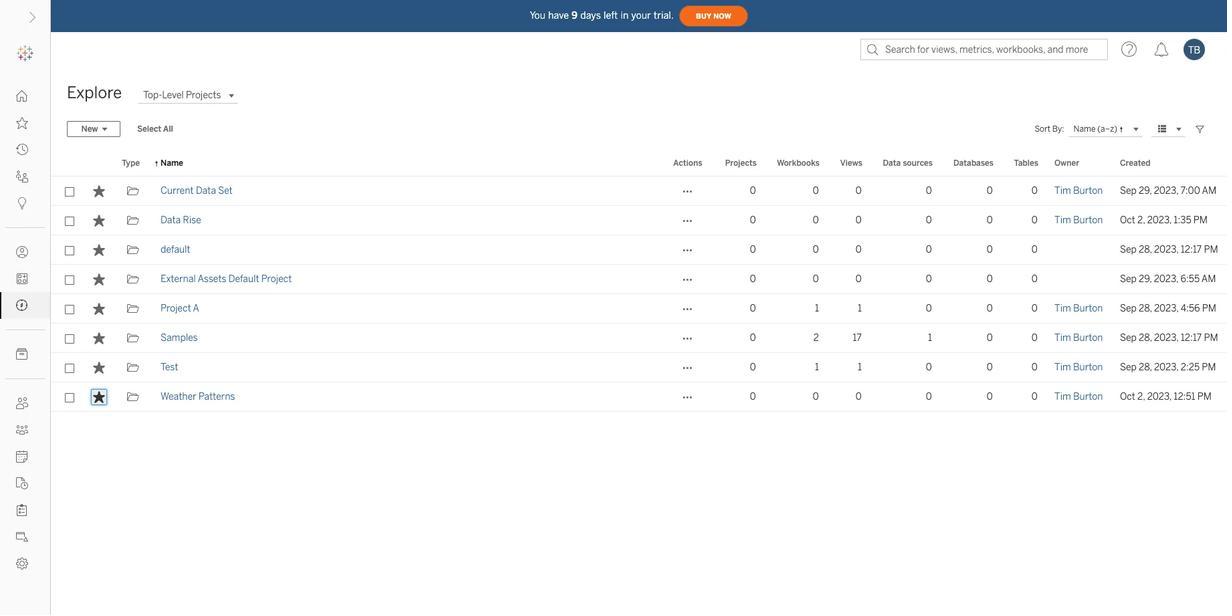 Task type: vqa. For each thing, say whether or not it's contained in the screenshot.


Task type: describe. For each thing, give the bounding box(es) containing it.
oct for oct 2, 2023, 1:35 pm
[[1120, 215, 1135, 226]]

you have 9 days left in your trial.
[[530, 10, 674, 21]]

row containing current data set
[[51, 177, 1227, 206]]

databases
[[953, 159, 994, 168]]

28, for project a
[[1139, 303, 1152, 314]]

29, for sep 29, 2023, 7:00 am
[[1139, 185, 1152, 197]]

tim for sep 28, 2023, 4:56 pm
[[1055, 303, 1071, 314]]

tim for sep 29, 2023, 7:00 am
[[1055, 185, 1071, 197]]

explore
[[67, 83, 122, 102]]

navigation panel element
[[0, 40, 50, 577]]

top-level projects button
[[138, 87, 238, 103]]

burton for sep 28, 2023, 12:17 pm
[[1073, 333, 1103, 344]]

am for sep 29, 2023, 7:00 am
[[1202, 185, 1217, 197]]

tim burton link for oct 2, 2023, 12:51 pm
[[1055, 383, 1103, 412]]

level
[[162, 90, 184, 101]]

external assets image
[[16, 349, 28, 361]]

default
[[161, 244, 190, 256]]

tim burton for oct 2, 2023, 1:35 pm
[[1055, 215, 1103, 226]]

projects inside dropdown button
[[186, 90, 221, 101]]

test link
[[161, 353, 178, 383]]

your
[[631, 10, 651, 21]]

sep 29, 2023, 6:55 am
[[1120, 274, 1216, 285]]

burton for sep 28, 2023, 4:56 pm
[[1073, 303, 1103, 314]]

created
[[1120, 159, 1151, 168]]

tim burton link for sep 28, 2023, 2:25 pm
[[1055, 353, 1103, 383]]

jobs image
[[16, 478, 28, 490]]

pm for project a
[[1202, 303, 1216, 314]]

workbooks
[[777, 159, 820, 168]]

top-
[[143, 90, 162, 101]]

weather
[[161, 391, 196, 403]]

data rise
[[161, 215, 201, 226]]

projects inside grid
[[725, 159, 757, 168]]

external assets default project link
[[161, 265, 292, 294]]

sep 28, 2023, 2:25 pm
[[1120, 362, 1216, 373]]

name for name (a–z)
[[1074, 124, 1096, 133]]

buy
[[696, 12, 711, 20]]

actions
[[673, 159, 702, 168]]

buy now
[[696, 12, 731, 20]]

burton for sep 28, 2023, 2:25 pm
[[1073, 362, 1103, 373]]

cell for sep 29, 2023, 6:55 am
[[1046, 265, 1112, 294]]

samples link
[[161, 324, 198, 353]]

project image for data rise
[[127, 215, 139, 227]]

list view image
[[1156, 123, 1168, 135]]

main navigation. press the up and down arrow keys to access links. element
[[0, 83, 50, 577]]

top-level projects
[[143, 90, 221, 101]]

tim burton link for sep 28, 2023, 12:17 pm
[[1055, 324, 1103, 353]]

new
[[81, 124, 98, 134]]

2023, for test
[[1154, 362, 1179, 373]]

select
[[137, 124, 161, 134]]

2023, for default
[[1154, 244, 1179, 256]]

2023, for current data set
[[1154, 185, 1178, 197]]

new button
[[67, 121, 120, 137]]

external assets default project
[[161, 274, 292, 285]]

2023, for project a
[[1154, 303, 1179, 314]]

6:55
[[1181, 274, 1200, 285]]

sep for external assets default project
[[1120, 274, 1137, 285]]

sort by:
[[1035, 124, 1064, 134]]

1 horizontal spatial project
[[261, 274, 292, 285]]

project a
[[161, 303, 199, 314]]

sep for test
[[1120, 362, 1137, 373]]

project image for test
[[127, 362, 139, 374]]

recents image
[[16, 144, 28, 156]]

sep for current data set
[[1120, 185, 1137, 197]]

tim burton for sep 28, 2023, 4:56 pm
[[1055, 303, 1103, 314]]

schedules image
[[16, 451, 28, 463]]

2023, for data rise
[[1147, 215, 1172, 226]]

project image for project a
[[127, 303, 139, 315]]

sep 29, 2023, 7:00 am
[[1120, 185, 1217, 197]]

2023, for weather patterns
[[1147, 391, 1172, 403]]

row group containing current data set
[[51, 177, 1227, 412]]

home image
[[16, 90, 28, 102]]

in
[[621, 10, 629, 21]]

row containing samples
[[51, 324, 1227, 353]]

tim for oct 2, 2023, 12:51 pm
[[1055, 391, 1071, 403]]

(a–z)
[[1097, 124, 1117, 133]]

settings image
[[16, 558, 28, 570]]

2023, for samples
[[1154, 333, 1179, 344]]

groups image
[[16, 424, 28, 436]]

you
[[530, 10, 546, 21]]

1 vertical spatial project
[[161, 303, 191, 314]]

set
[[218, 185, 233, 197]]

samples
[[161, 333, 198, 344]]

am for sep 29, 2023, 6:55 am
[[1202, 274, 1216, 285]]

oct for oct 2, 2023, 12:51 pm
[[1120, 391, 1135, 403]]

test
[[161, 362, 178, 373]]

sep for project a
[[1120, 303, 1137, 314]]



Task type: locate. For each thing, give the bounding box(es) containing it.
2:25
[[1181, 362, 1200, 373]]

project image for current data set
[[127, 185, 139, 197]]

0 horizontal spatial name
[[161, 159, 183, 168]]

sep up sep 28, 2023, 4:56 pm
[[1120, 274, 1137, 285]]

collections image
[[16, 273, 28, 285]]

12:17
[[1181, 244, 1202, 256], [1181, 333, 1202, 344]]

oct down sep 29, 2023, 7:00 am
[[1120, 215, 1135, 226]]

row containing external assets default project
[[51, 265, 1227, 294]]

tasks image
[[16, 505, 28, 517]]

12:17 for 0
[[1181, 244, 1202, 256]]

2023, for external assets default project
[[1154, 274, 1178, 285]]

28, down the sep 29, 2023, 6:55 am
[[1139, 303, 1152, 314]]

row group
[[51, 177, 1227, 412]]

0 horizontal spatial project
[[161, 303, 191, 314]]

1 vertical spatial oct
[[1120, 391, 1135, 403]]

0 vertical spatial 29,
[[1139, 185, 1152, 197]]

0 vertical spatial name
[[1074, 124, 1096, 133]]

0 horizontal spatial data
[[161, 215, 181, 226]]

4 burton from the top
[[1073, 333, 1103, 344]]

pm for test
[[1202, 362, 1216, 373]]

project image left project a link
[[127, 303, 139, 315]]

burton for oct 2, 2023, 1:35 pm
[[1073, 215, 1103, 226]]

0 vertical spatial am
[[1202, 185, 1217, 197]]

6 tim burton from the top
[[1055, 391, 1103, 403]]

pm for default
[[1204, 244, 1218, 256]]

0 vertical spatial data
[[883, 159, 901, 168]]

tim for oct 2, 2023, 1:35 pm
[[1055, 215, 1071, 226]]

3 tim burton link from the top
[[1055, 294, 1103, 324]]

project image left default link
[[127, 244, 139, 256]]

1 project image from the top
[[127, 185, 139, 197]]

2
[[813, 333, 819, 344]]

project left a
[[161, 303, 191, 314]]

burton
[[1073, 185, 1103, 197], [1073, 215, 1103, 226], [1073, 303, 1103, 314], [1073, 333, 1103, 344], [1073, 362, 1103, 373], [1073, 391, 1103, 403]]

assets
[[198, 274, 226, 285]]

data sources
[[883, 159, 933, 168]]

tim burton for sep 29, 2023, 7:00 am
[[1055, 185, 1103, 197]]

select all
[[137, 124, 173, 134]]

8 row from the top
[[51, 383, 1227, 412]]

weather patterns link
[[161, 383, 235, 412]]

project
[[261, 274, 292, 285], [161, 303, 191, 314]]

2 tim burton from the top
[[1055, 215, 1103, 226]]

pm
[[1194, 215, 1208, 226], [1204, 244, 1218, 256], [1202, 303, 1216, 314], [1204, 333, 1218, 344], [1202, 362, 1216, 373], [1198, 391, 1212, 403]]

projects right actions
[[725, 159, 757, 168]]

0
[[750, 185, 756, 197], [813, 185, 819, 197], [856, 185, 862, 197], [926, 185, 932, 197], [987, 185, 993, 197], [1032, 185, 1038, 197], [750, 215, 756, 226], [813, 215, 819, 226], [856, 215, 862, 226], [926, 215, 932, 226], [987, 215, 993, 226], [1032, 215, 1038, 226], [750, 244, 756, 256], [813, 244, 819, 256], [856, 244, 862, 256], [926, 244, 932, 256], [987, 244, 993, 256], [1032, 244, 1038, 256], [750, 274, 756, 285], [813, 274, 819, 285], [856, 274, 862, 285], [926, 274, 932, 285], [987, 274, 993, 285], [1032, 274, 1038, 285], [750, 303, 756, 314], [926, 303, 932, 314], [987, 303, 993, 314], [1032, 303, 1038, 314], [750, 333, 756, 344], [987, 333, 993, 344], [1032, 333, 1038, 344], [750, 362, 756, 373], [926, 362, 932, 373], [987, 362, 993, 373], [1032, 362, 1038, 373], [750, 391, 756, 403], [813, 391, 819, 403], [856, 391, 862, 403], [926, 391, 932, 403], [987, 391, 993, 403], [1032, 391, 1038, 403]]

patterns
[[199, 391, 235, 403]]

2, down sep 29, 2023, 7:00 am
[[1137, 215, 1145, 226]]

1 tim from the top
[[1055, 185, 1071, 197]]

2, for oct 2, 2023, 12:51 pm
[[1137, 391, 1145, 403]]

project image for weather patterns
[[127, 391, 139, 403]]

2023, left the 7:00
[[1154, 185, 1178, 197]]

1 vertical spatial 29,
[[1139, 274, 1152, 285]]

12:17 down 4:56
[[1181, 333, 1202, 344]]

5 burton from the top
[[1073, 362, 1103, 373]]

5 tim burton from the top
[[1055, 362, 1103, 373]]

favorites image
[[16, 117, 28, 129]]

1 cell from the top
[[1046, 236, 1112, 265]]

tim for sep 28, 2023, 12:17 pm
[[1055, 333, 1071, 344]]

29, down created
[[1139, 185, 1152, 197]]

29, up sep 28, 2023, 4:56 pm
[[1139, 274, 1152, 285]]

project right default
[[261, 274, 292, 285]]

project image left data rise link
[[127, 215, 139, 227]]

6 row from the top
[[51, 324, 1227, 353]]

2 project image from the top
[[127, 215, 139, 227]]

1 vertical spatial 12:17
[[1181, 333, 1202, 344]]

cell for sep 28, 2023, 12:17 pm
[[1046, 236, 1112, 265]]

1 burton from the top
[[1073, 185, 1103, 197]]

4 tim burton from the top
[[1055, 333, 1103, 344]]

2,
[[1137, 215, 1145, 226], [1137, 391, 1145, 403]]

pm right 4:56
[[1202, 303, 1216, 314]]

1 horizontal spatial data
[[196, 185, 216, 197]]

5 sep from the top
[[1120, 333, 1137, 344]]

sep 28, 2023, 12:17 pm for 1
[[1120, 333, 1218, 344]]

row containing weather patterns
[[51, 383, 1227, 412]]

6 tim burton link from the top
[[1055, 383, 1103, 412]]

tim burton link for sep 29, 2023, 7:00 am
[[1055, 177, 1103, 206]]

1 29, from the top
[[1139, 185, 1152, 197]]

1 tim burton link from the top
[[1055, 177, 1103, 206]]

2 2, from the top
[[1137, 391, 1145, 403]]

3 burton from the top
[[1073, 303, 1103, 314]]

by:
[[1052, 124, 1064, 134]]

sep 28, 2023, 12:17 pm
[[1120, 244, 1218, 256], [1120, 333, 1218, 344]]

data for data rise
[[161, 215, 181, 226]]

name left (a–z)
[[1074, 124, 1096, 133]]

6 tim from the top
[[1055, 391, 1071, 403]]

sep 28, 2023, 12:17 pm for 0
[[1120, 244, 1218, 256]]

data left sources
[[883, 159, 901, 168]]

left
[[604, 10, 618, 21]]

2 vertical spatial data
[[161, 215, 181, 226]]

28,
[[1139, 244, 1152, 256], [1139, 303, 1152, 314], [1139, 333, 1152, 344], [1139, 362, 1152, 373]]

4 row from the top
[[51, 265, 1227, 294]]

default link
[[161, 236, 190, 265]]

data inside current data set link
[[196, 185, 216, 197]]

28, for test
[[1139, 362, 1152, 373]]

1 vertical spatial data
[[196, 185, 216, 197]]

2023, left 12:51
[[1147, 391, 1172, 403]]

data for data sources
[[883, 159, 901, 168]]

sep down the sep 29, 2023, 6:55 am
[[1120, 303, 1137, 314]]

2 tim burton link from the top
[[1055, 206, 1103, 236]]

data inside data rise link
[[161, 215, 181, 226]]

2 sep 28, 2023, 12:17 pm from the top
[[1120, 333, 1218, 344]]

28, for default
[[1139, 244, 1152, 256]]

oct down 'sep 28, 2023, 2:25 pm'
[[1120, 391, 1135, 403]]

project image
[[127, 185, 139, 197], [127, 215, 139, 227], [127, 303, 139, 315], [127, 391, 139, 403]]

0 vertical spatial sep 28, 2023, 12:17 pm
[[1120, 244, 1218, 256]]

default
[[228, 274, 259, 285]]

3 sep from the top
[[1120, 274, 1137, 285]]

1 vertical spatial sep 28, 2023, 12:17 pm
[[1120, 333, 1218, 344]]

explore image
[[16, 300, 28, 312]]

tim burton link for oct 2, 2023, 1:35 pm
[[1055, 206, 1103, 236]]

5 tim burton link from the top
[[1055, 353, 1103, 383]]

29,
[[1139, 185, 1152, 197], [1139, 274, 1152, 285]]

grid
[[51, 151, 1227, 616]]

name
[[1074, 124, 1096, 133], [161, 159, 183, 168]]

projects right level on the left of page
[[186, 90, 221, 101]]

have
[[548, 10, 569, 21]]

row containing default
[[51, 236, 1227, 265]]

1 horizontal spatial name
[[1074, 124, 1096, 133]]

1:35
[[1174, 215, 1191, 226]]

4:56
[[1181, 303, 1200, 314]]

external
[[161, 274, 196, 285]]

burton for oct 2, 2023, 12:51 pm
[[1073, 391, 1103, 403]]

projects
[[186, 90, 221, 101], [725, 159, 757, 168]]

2023, left 4:56
[[1154, 303, 1179, 314]]

all
[[163, 124, 173, 134]]

4 project image from the top
[[127, 362, 139, 374]]

name (a–z)
[[1074, 124, 1117, 133]]

tim
[[1055, 185, 1071, 197], [1055, 215, 1071, 226], [1055, 303, 1071, 314], [1055, 333, 1071, 344], [1055, 362, 1071, 373], [1055, 391, 1071, 403]]

project image down type
[[127, 185, 139, 197]]

28, up oct 2, 2023, 12:51 pm on the bottom
[[1139, 362, 1152, 373]]

17
[[853, 333, 862, 344]]

29, for sep 29, 2023, 6:55 am
[[1139, 274, 1152, 285]]

rise
[[183, 215, 201, 226]]

2023, left 2:25
[[1154, 362, 1179, 373]]

project image for external assets default project
[[127, 274, 139, 286]]

pm for data rise
[[1194, 215, 1208, 226]]

project image for samples
[[127, 333, 139, 345]]

2 row from the top
[[51, 206, 1227, 236]]

1 12:17 from the top
[[1181, 244, 1202, 256]]

oct
[[1120, 215, 1135, 226], [1120, 391, 1135, 403]]

0 vertical spatial project
[[261, 274, 292, 285]]

0 vertical spatial oct
[[1120, 215, 1135, 226]]

sep
[[1120, 185, 1137, 197], [1120, 244, 1137, 256], [1120, 274, 1137, 285], [1120, 303, 1137, 314], [1120, 333, 1137, 344], [1120, 362, 1137, 373]]

0 vertical spatial 2,
[[1137, 215, 1145, 226]]

project image for default
[[127, 244, 139, 256]]

am right the 6:55
[[1202, 274, 1216, 285]]

data
[[883, 159, 901, 168], [196, 185, 216, 197], [161, 215, 181, 226]]

tim burton for oct 2, 2023, 12:51 pm
[[1055, 391, 1103, 403]]

oct 2, 2023, 12:51 pm
[[1120, 391, 1212, 403]]

owner
[[1055, 159, 1079, 168]]

1 tim burton from the top
[[1055, 185, 1103, 197]]

2 sep from the top
[[1120, 244, 1137, 256]]

data rise link
[[161, 206, 201, 236]]

am
[[1202, 185, 1217, 197], [1202, 274, 1216, 285]]

2 28, from the top
[[1139, 303, 1152, 314]]

site status image
[[16, 531, 28, 543]]

tim burton for sep 28, 2023, 12:17 pm
[[1055, 333, 1103, 344]]

sep for samples
[[1120, 333, 1137, 344]]

sep 28, 2023, 4:56 pm
[[1120, 303, 1216, 314]]

pm right 2:25
[[1202, 362, 1216, 373]]

7 row from the top
[[51, 353, 1227, 383]]

tim for sep 28, 2023, 2:25 pm
[[1055, 362, 1071, 373]]

12:17 up the 6:55
[[1181, 244, 1202, 256]]

pm for samples
[[1204, 333, 1218, 344]]

project image left the external
[[127, 274, 139, 286]]

recommendations image
[[16, 197, 28, 209]]

5 tim from the top
[[1055, 362, 1071, 373]]

sep down oct 2, 2023, 1:35 pm
[[1120, 244, 1137, 256]]

3 tim burton from the top
[[1055, 303, 1103, 314]]

3 28, from the top
[[1139, 333, 1152, 344]]

tim burton link
[[1055, 177, 1103, 206], [1055, 206, 1103, 236], [1055, 294, 1103, 324], [1055, 324, 1103, 353], [1055, 353, 1103, 383], [1055, 383, 1103, 412]]

tim burton for sep 28, 2023, 2:25 pm
[[1055, 362, 1103, 373]]

3 row from the top
[[51, 236, 1227, 265]]

sources
[[903, 159, 933, 168]]

1 horizontal spatial projects
[[725, 159, 757, 168]]

5 row from the top
[[51, 294, 1227, 324]]

12:17 for 1
[[1181, 333, 1202, 344]]

pm right 12:51
[[1198, 391, 1212, 403]]

1 2, from the top
[[1137, 215, 1145, 226]]

pm right 1:35
[[1194, 215, 1208, 226]]

1 28, from the top
[[1139, 244, 1152, 256]]

data left the set
[[196, 185, 216, 197]]

sep 28, 2023, 12:17 pm up the sep 29, 2023, 6:55 am
[[1120, 244, 1218, 256]]

data left rise
[[161, 215, 181, 226]]

7:00
[[1181, 185, 1200, 197]]

0 vertical spatial 12:17
[[1181, 244, 1202, 256]]

name for name
[[161, 159, 183, 168]]

1 row from the top
[[51, 177, 1227, 206]]

burton for sep 29, 2023, 7:00 am
[[1073, 185, 1103, 197]]

2 tim from the top
[[1055, 215, 1071, 226]]

6 sep from the top
[[1120, 362, 1137, 373]]

now
[[713, 12, 731, 20]]

Search for views, metrics, workbooks, and more text field
[[860, 39, 1108, 60]]

sep 28, 2023, 12:17 pm down sep 28, 2023, 4:56 pm
[[1120, 333, 1218, 344]]

name up the 'current' on the left top of the page
[[161, 159, 183, 168]]

4 tim burton link from the top
[[1055, 324, 1103, 353]]

name inside grid
[[161, 159, 183, 168]]

project image left test link
[[127, 362, 139, 374]]

12:51
[[1174, 391, 1195, 403]]

1 project image from the top
[[127, 244, 139, 256]]

users image
[[16, 397, 28, 409]]

2023, left the 6:55
[[1154, 274, 1178, 285]]

1 sep 28, 2023, 12:17 pm from the top
[[1120, 244, 1218, 256]]

type
[[122, 159, 140, 168]]

3 project image from the top
[[127, 333, 139, 345]]

tim burton link for sep 28, 2023, 4:56 pm
[[1055, 294, 1103, 324]]

0 vertical spatial projects
[[186, 90, 221, 101]]

1
[[815, 303, 819, 314], [858, 303, 862, 314], [928, 333, 932, 344], [815, 362, 819, 373], [858, 362, 862, 373]]

cell
[[1046, 236, 1112, 265], [1046, 265, 1112, 294]]

0 horizontal spatial projects
[[186, 90, 221, 101]]

6 burton from the top
[[1073, 391, 1103, 403]]

tables
[[1014, 159, 1038, 168]]

sep for default
[[1120, 244, 1137, 256]]

shared with me image
[[16, 171, 28, 183]]

current
[[161, 185, 194, 197]]

grid containing current data set
[[51, 151, 1227, 616]]

1 sep from the top
[[1120, 185, 1137, 197]]

name inside popup button
[[1074, 124, 1096, 133]]

project a link
[[161, 294, 199, 324]]

trial.
[[654, 10, 674, 21]]

sort
[[1035, 124, 1051, 134]]

row containing test
[[51, 353, 1227, 383]]

2 12:17 from the top
[[1181, 333, 1202, 344]]

pm down sep 28, 2023, 4:56 pm
[[1204, 333, 1218, 344]]

1 vertical spatial name
[[161, 159, 183, 168]]

2023, up the sep 29, 2023, 6:55 am
[[1154, 244, 1179, 256]]

am right the 7:00
[[1202, 185, 1217, 197]]

personal space image
[[16, 246, 28, 258]]

2023,
[[1154, 185, 1178, 197], [1147, 215, 1172, 226], [1154, 244, 1179, 256], [1154, 274, 1178, 285], [1154, 303, 1179, 314], [1154, 333, 1179, 344], [1154, 362, 1179, 373], [1147, 391, 1172, 403]]

4 project image from the top
[[127, 391, 139, 403]]

2 burton from the top
[[1073, 215, 1103, 226]]

9
[[572, 10, 578, 21]]

1 vertical spatial am
[[1202, 274, 1216, 285]]

2 oct from the top
[[1120, 391, 1135, 403]]

2023, up 'sep 28, 2023, 2:25 pm'
[[1154, 333, 1179, 344]]

2 horizontal spatial data
[[883, 159, 901, 168]]

pm up the sep 29, 2023, 6:55 am
[[1204, 244, 1218, 256]]

oct 2, 2023, 1:35 pm
[[1120, 215, 1208, 226]]

row
[[51, 177, 1227, 206], [51, 206, 1227, 236], [51, 236, 1227, 265], [51, 265, 1227, 294], [51, 294, 1227, 324], [51, 324, 1227, 353], [51, 353, 1227, 383], [51, 383, 1227, 412]]

row containing data rise
[[51, 206, 1227, 236]]

pm for weather patterns
[[1198, 391, 1212, 403]]

project image
[[127, 244, 139, 256], [127, 274, 139, 286], [127, 333, 139, 345], [127, 362, 139, 374]]

weather patterns
[[161, 391, 235, 403]]

2 29, from the top
[[1139, 274, 1152, 285]]

4 28, from the top
[[1139, 362, 1152, 373]]

2, for oct 2, 2023, 1:35 pm
[[1137, 215, 1145, 226]]

tim burton
[[1055, 185, 1103, 197], [1055, 215, 1103, 226], [1055, 303, 1103, 314], [1055, 333, 1103, 344], [1055, 362, 1103, 373], [1055, 391, 1103, 403]]

3 tim from the top
[[1055, 303, 1071, 314]]

name (a–z) button
[[1068, 121, 1143, 137]]

1 vertical spatial 2,
[[1137, 391, 1145, 403]]

sep down created
[[1120, 185, 1137, 197]]

views
[[840, 159, 862, 168]]

row containing project a
[[51, 294, 1227, 324]]

2023, left 1:35
[[1147, 215, 1172, 226]]

current data set link
[[161, 177, 233, 206]]

current data set
[[161, 185, 233, 197]]

sep up oct 2, 2023, 12:51 pm on the bottom
[[1120, 362, 1137, 373]]

2 cell from the top
[[1046, 265, 1112, 294]]

2, down 'sep 28, 2023, 2:25 pm'
[[1137, 391, 1145, 403]]

3 project image from the top
[[127, 303, 139, 315]]

1 oct from the top
[[1120, 215, 1135, 226]]

project image left weather
[[127, 391, 139, 403]]

28, for samples
[[1139, 333, 1152, 344]]

28, up 'sep 28, 2023, 2:25 pm'
[[1139, 333, 1152, 344]]

project image left samples link
[[127, 333, 139, 345]]

sep up 'sep 28, 2023, 2:25 pm'
[[1120, 333, 1137, 344]]

4 sep from the top
[[1120, 303, 1137, 314]]

select all button
[[128, 121, 182, 137]]

2 project image from the top
[[127, 274, 139, 286]]

4 tim from the top
[[1055, 333, 1071, 344]]

a
[[193, 303, 199, 314]]

days
[[580, 10, 601, 21]]

1 vertical spatial projects
[[725, 159, 757, 168]]

28, down oct 2, 2023, 1:35 pm
[[1139, 244, 1152, 256]]

buy now button
[[679, 5, 748, 27]]



